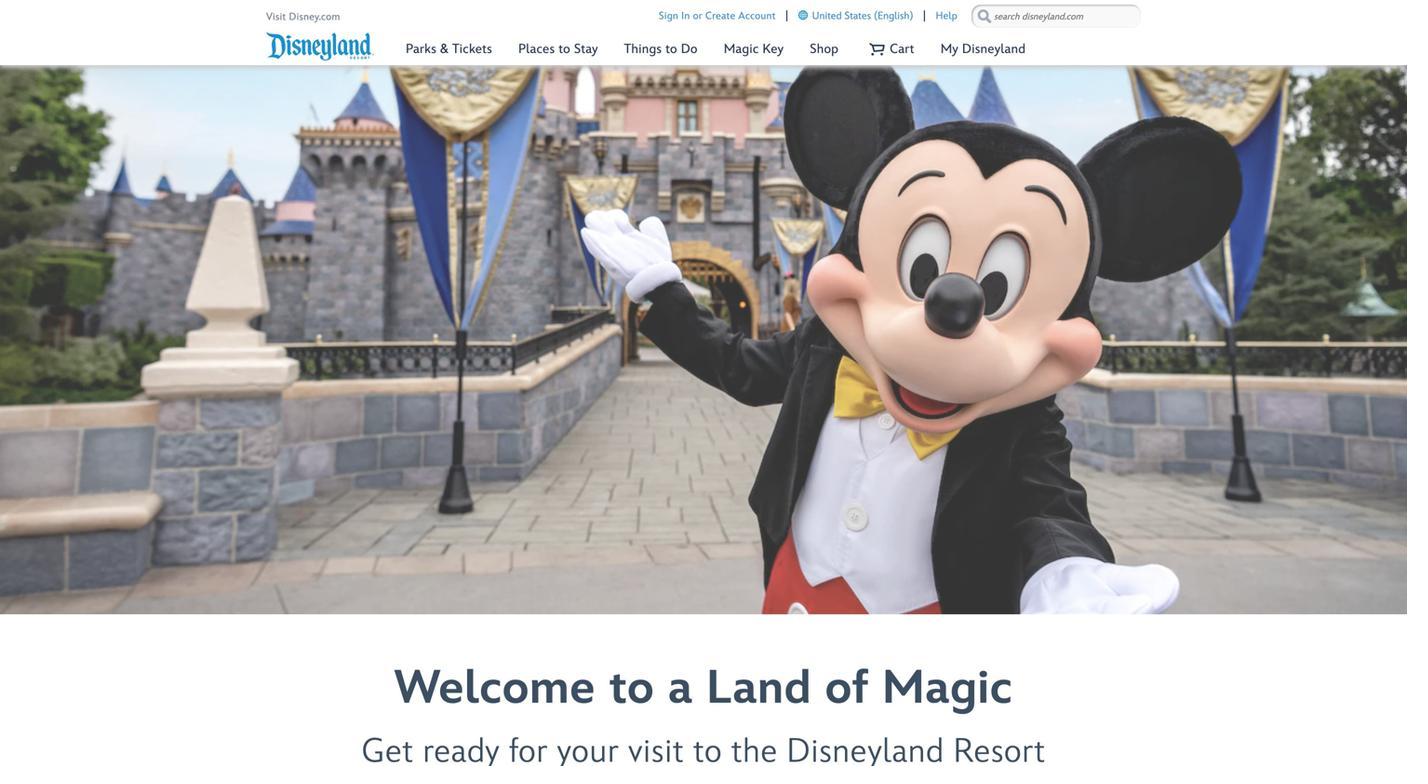 Task type: locate. For each thing, give the bounding box(es) containing it.
visit disney.com link
[[266, 7, 344, 27]]

1 horizontal spatial magic
[[883, 661, 1013, 717]]

menu bar containing parks & tickets
[[393, 27, 1039, 66]]

to left do on the left top
[[666, 41, 678, 57]]

search disneyland.com text field
[[994, 8, 1119, 25]]

visit disney.com
[[266, 11, 340, 23]]

(english)
[[874, 10, 914, 22]]

disney.com
[[289, 11, 340, 23]]

1 vertical spatial magic
[[883, 661, 1013, 717]]

0 horizontal spatial to
[[559, 41, 571, 57]]

menu bar
[[393, 27, 1039, 66]]

united
[[813, 10, 842, 22]]

to for welcome
[[610, 661, 655, 717]]

to inside 'link'
[[666, 41, 678, 57]]

shop
[[810, 41, 839, 57]]

my disneyland link
[[929, 33, 1038, 66]]

to left a
[[610, 661, 655, 717]]

united states (english) button
[[799, 7, 914, 26]]

create
[[706, 10, 736, 22]]

to left the stay at the top of the page
[[559, 41, 571, 57]]

states
[[845, 10, 872, 22]]

things
[[624, 41, 662, 57]]

2 horizontal spatial to
[[666, 41, 678, 57]]

places to stay
[[519, 41, 598, 57]]

cart empty image
[[870, 41, 886, 57]]

tickets
[[453, 41, 493, 57]]

key
[[763, 41, 784, 57]]

&
[[440, 41, 449, 57]]

0 horizontal spatial magic
[[724, 41, 759, 57]]

0 vertical spatial magic
[[724, 41, 759, 57]]

to for things
[[666, 41, 678, 57]]

in
[[682, 10, 690, 22]]

visit
[[266, 11, 286, 23]]

magic
[[724, 41, 759, 57], [883, 661, 1013, 717]]

to for places
[[559, 41, 571, 57]]

shop link
[[798, 33, 851, 66]]

None search field
[[972, 5, 1142, 28]]

mickey mouse with arm outstretched in front of sleeping beauty castle image
[[0, 65, 1408, 615]]

places to stay link
[[506, 33, 610, 66]]

parks & tickets link
[[394, 33, 505, 66]]

sign
[[659, 10, 679, 22]]

sign in or create account link
[[659, 7, 776, 26]]

to
[[559, 41, 571, 57], [666, 41, 678, 57], [610, 661, 655, 717]]

account
[[739, 10, 776, 22]]

sign in or create account
[[659, 10, 776, 22]]

help link
[[936, 7, 958, 26]]

1 horizontal spatial to
[[610, 661, 655, 717]]



Task type: describe. For each thing, give the bounding box(es) containing it.
or
[[693, 10, 703, 22]]

do
[[681, 41, 698, 57]]

welcome to a land of magic
[[394, 661, 1013, 717]]

help
[[936, 10, 958, 22]]

magic key
[[724, 41, 784, 57]]

disneyland logo image
[[266, 31, 374, 61]]

cart link
[[853, 33, 927, 66]]

my
[[941, 41, 959, 57]]

magic key link
[[712, 33, 796, 66]]

things to do
[[624, 41, 698, 57]]

united states (english)
[[813, 10, 914, 22]]

things to do link
[[612, 33, 710, 66]]

land
[[707, 661, 812, 717]]

parks & tickets
[[406, 41, 493, 57]]

stay
[[574, 41, 598, 57]]

places
[[519, 41, 555, 57]]

global languages image
[[799, 10, 809, 20]]

of
[[825, 661, 869, 717]]

my disneyland
[[941, 41, 1026, 57]]

cart
[[890, 41, 915, 57]]

welcome
[[394, 661, 596, 717]]

disneyland
[[963, 41, 1026, 57]]

parks
[[406, 41, 437, 57]]

a
[[668, 661, 693, 717]]



Task type: vqa. For each thing, say whether or not it's contained in the screenshot.
a at the left of page
yes



